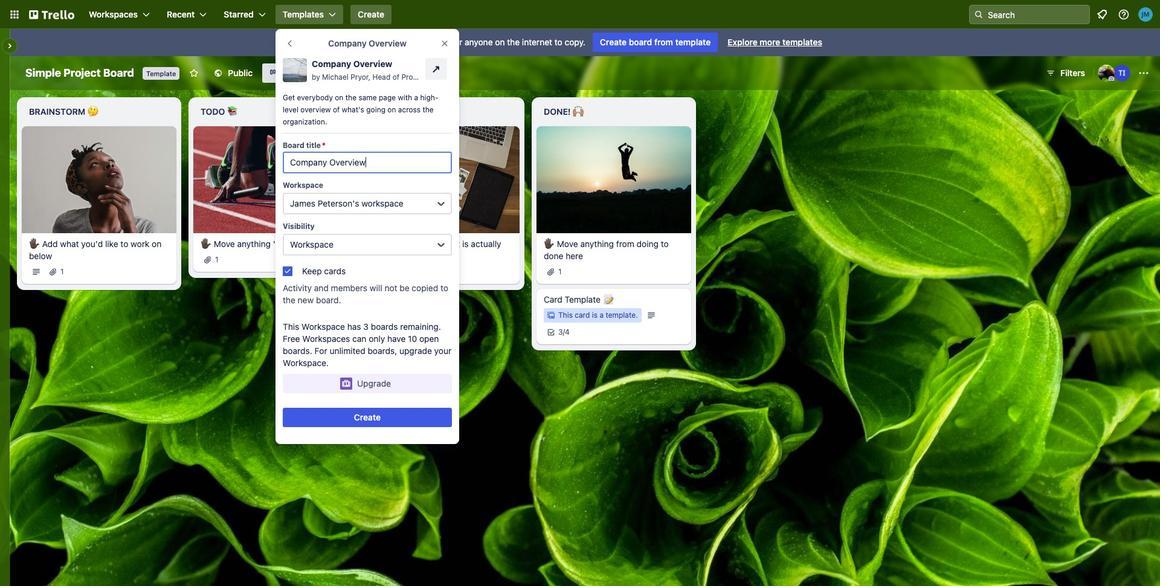 Task type: vqa. For each thing, say whether or not it's contained in the screenshot.
organization.
yes



Task type: locate. For each thing, give the bounding box(es) containing it.
here inside ✋🏿 move anything from doing to done here
[[566, 251, 583, 261]]

📚
[[227, 106, 238, 117]]

1 horizontal spatial template
[[675, 37, 711, 47]]

1 horizontal spatial of
[[393, 73, 399, 82]]

1 horizontal spatial 1
[[215, 255, 218, 264]]

board inside board name text box
[[103, 66, 134, 79]]

1
[[215, 255, 218, 264], [60, 267, 64, 276], [558, 267, 562, 276]]

anything for that
[[409, 238, 442, 249]]

by
[[312, 73, 320, 82]]

0 vertical spatial company
[[328, 38, 367, 48]]

board right the project
[[103, 66, 134, 79]]

everybody
[[297, 93, 333, 102]]

0 horizontal spatial of
[[333, 105, 340, 114]]

customize views image
[[320, 67, 332, 79]]

template
[[146, 69, 176, 77], [565, 294, 601, 304]]

1 horizontal spatial is
[[462, 238, 469, 249]]

anything inside ✋🏿 move anything from doing to done here
[[580, 238, 614, 249]]

a down 📝
[[600, 310, 604, 319]]

1 vertical spatial from
[[616, 238, 634, 249]]

new
[[298, 295, 314, 305]]

Search field
[[984, 5, 1089, 24]]

board left title
[[283, 141, 304, 150]]

0 horizontal spatial 1
[[60, 267, 64, 276]]

✋🏿 for ✋🏿 move anything 'ready' here
[[201, 238, 211, 249]]

brainstorm 🤔
[[29, 106, 98, 117]]

anything left doing
[[580, 238, 614, 249]]

template left star or unstar board icon
[[146, 69, 176, 77]]

here right started
[[402, 251, 420, 261]]

✋🏿 add what you'd like to work on below
[[29, 238, 161, 261]]

2 horizontal spatial anything
[[580, 238, 614, 249]]

workspace up for at the left bottom of the page
[[302, 321, 345, 332]]

the down 'high-'
[[423, 105, 434, 114]]

of right the head
[[393, 73, 399, 82]]

workspace inside this workspace has 3 boards remaining. free workspaces can only have 10 open boards. for unlimited boards, upgrade your workspace.
[[302, 321, 345, 332]]

you'd
[[81, 238, 103, 249]]

todo
[[201, 106, 225, 117]]

1 template from the left
[[415, 37, 449, 47]]

page
[[379, 93, 396, 102]]

template.
[[606, 310, 638, 319]]

2 horizontal spatial this
[[558, 310, 573, 319]]

1 down what
[[60, 267, 64, 276]]

template up card
[[565, 294, 601, 304]]

/
[[563, 327, 565, 336]]

what
[[60, 238, 79, 249]]

company for company overview
[[328, 38, 367, 48]]

3 ✋🏿 from the left
[[372, 238, 383, 249]]

to right like
[[120, 238, 128, 249]]

from
[[654, 37, 673, 47], [616, 238, 634, 249]]

0 horizontal spatial from
[[616, 238, 634, 249]]

this is a public template for anyone on the internet to copy.
[[355, 37, 585, 47]]

2 horizontal spatial a
[[600, 310, 604, 319]]

1 horizontal spatial from
[[654, 37, 673, 47]]

3 left 4
[[558, 327, 563, 336]]

move inside ✋🏿 move anything that is actually started here
[[385, 238, 406, 249]]

has
[[347, 321, 361, 332]]

1 vertical spatial company
[[312, 59, 351, 69]]

✋🏿 inside the ✋🏿 add what you'd like to work on below
[[29, 238, 40, 249]]

anything for from
[[580, 238, 614, 249]]

star or unstar board image
[[189, 68, 199, 78]]

show menu image
[[1138, 67, 1150, 79]]

1 horizontal spatial anything
[[409, 238, 442, 249]]

0 horizontal spatial this
[[283, 321, 299, 332]]

a left public
[[382, 37, 387, 47]]

✋🏿 move anything from doing to done here
[[544, 238, 669, 261]]

here right done
[[566, 251, 583, 261]]

Board name text field
[[19, 63, 140, 83]]

from left doing
[[616, 238, 634, 249]]

0 horizontal spatial here
[[302, 238, 319, 249]]

activity
[[283, 283, 312, 293]]

2 vertical spatial this
[[283, 321, 299, 332]]

company overview link
[[312, 58, 421, 70]]

your
[[434, 346, 451, 356]]

2 vertical spatial is
[[592, 310, 598, 319]]

high-
[[420, 93, 438, 102]]

2 anything from the left
[[409, 238, 442, 249]]

james peterson's workspace
[[290, 198, 403, 208]]

project
[[64, 66, 101, 79]]

a right the with
[[414, 93, 418, 102]]

done
[[544, 251, 563, 261]]

✋🏿 move anything 'ready' here link
[[201, 238, 341, 250]]

anyone
[[465, 37, 493, 47]]

4 ✋🏿 from the left
[[544, 238, 555, 249]]

0 horizontal spatial is
[[374, 37, 380, 47]]

1 vertical spatial workspaces
[[302, 334, 350, 344]]

2 horizontal spatial move
[[557, 238, 578, 249]]

3
[[363, 321, 369, 332], [558, 327, 563, 336]]

2 ✋🏿 from the left
[[201, 238, 211, 249]]

going
[[366, 105, 385, 114]]

this workspace has 3 boards remaining. free workspaces can only have 10 open boards. for unlimited boards, upgrade your workspace.
[[283, 321, 451, 368]]

✋🏿 move anything from doing to done here link
[[544, 238, 684, 262]]

1 vertical spatial this
[[558, 310, 573, 319]]

free
[[283, 334, 300, 344]]

to left copy.
[[555, 37, 562, 47]]

the up what's
[[345, 93, 357, 102]]

1 horizontal spatial workspaces
[[302, 334, 350, 344]]

✋🏿 for ✋🏿 add what you'd like to work on below
[[29, 238, 40, 249]]

james
[[290, 198, 315, 208]]

1 horizontal spatial move
[[385, 238, 406, 249]]

on right anyone
[[495, 37, 505, 47]]

anything left 'ready'
[[237, 238, 271, 249]]

1 ✋🏿 from the left
[[29, 238, 40, 249]]

0 horizontal spatial workspaces
[[89, 9, 138, 19]]

1 vertical spatial create button
[[283, 408, 452, 427]]

1 anything from the left
[[237, 238, 271, 249]]

recent button
[[160, 5, 214, 24]]

template left for
[[415, 37, 449, 47]]

✋🏿 for ✋🏿 move anything from doing to done here
[[544, 238, 555, 249]]

this right 'sm' image
[[355, 37, 371, 47]]

workspaces inside this workspace has 3 boards remaining. free workspaces can only have 10 open boards. for unlimited boards, upgrade your workspace.
[[302, 334, 350, 344]]

company up company overview link
[[328, 38, 367, 48]]

on up what's
[[335, 93, 343, 102]]

✋🏿 inside ✋🏿 move anything from doing to done here
[[544, 238, 555, 249]]

board
[[629, 37, 652, 47]]

on inside the ✋🏿 add what you'd like to work on below
[[152, 238, 161, 249]]

overview up company overview by michael pryor, head of product @ trello
[[369, 38, 407, 48]]

1 move from the left
[[214, 238, 235, 249]]

across
[[398, 105, 421, 114]]

for
[[315, 346, 327, 356]]

this left card
[[558, 310, 573, 319]]

this up free
[[283, 321, 299, 332]]

2 horizontal spatial is
[[592, 310, 598, 319]]

of left what's
[[333, 105, 340, 114]]

to inside the ✋🏿 add what you'd like to work on below
[[120, 238, 128, 249]]

a inside get everybody on the same page with a high- level overview of what's going on across the organization.
[[414, 93, 418, 102]]

0 vertical spatial create
[[358, 9, 384, 19]]

primary element
[[0, 0, 1160, 29]]

✋🏿 inside ✋🏿 move anything that is actually started here
[[372, 238, 383, 249]]

card
[[575, 310, 590, 319]]

company
[[328, 38, 367, 48], [312, 59, 351, 69]]

workspace down visibility
[[290, 239, 333, 250]]

template left the explore
[[675, 37, 711, 47]]

to inside activity and members will not be copied to the new board.
[[440, 283, 448, 293]]

sm image
[[340, 37, 352, 49]]

0 horizontal spatial template
[[415, 37, 449, 47]]

from right board
[[654, 37, 673, 47]]

1 down done
[[558, 267, 562, 276]]

the
[[507, 37, 520, 47], [345, 93, 357, 102], [423, 105, 434, 114], [283, 295, 295, 305]]

0 horizontal spatial 3
[[363, 321, 369, 332]]

to right copied
[[440, 283, 448, 293]]

same
[[359, 93, 377, 102]]

explore more templates
[[728, 37, 822, 47]]

anything left that
[[409, 238, 442, 249]]

1 horizontal spatial template
[[565, 294, 601, 304]]

3 right has
[[363, 321, 369, 332]]

move for ✋🏿 move anything 'ready' here
[[214, 238, 235, 249]]

with
[[398, 93, 412, 102]]

template
[[415, 37, 449, 47], [675, 37, 711, 47]]

move inside ✋🏿 move anything from doing to done here
[[557, 238, 578, 249]]

company up michael
[[312, 59, 351, 69]]

a
[[382, 37, 387, 47], [414, 93, 418, 102], [600, 310, 604, 319]]

create up company overview
[[358, 9, 384, 19]]

2 move from the left
[[385, 238, 406, 249]]

None text field
[[283, 152, 452, 173]]

head
[[372, 73, 390, 82]]

boards
[[371, 321, 398, 332]]

level
[[283, 105, 298, 114]]

1 horizontal spatial this
[[355, 37, 371, 47]]

1 vertical spatial of
[[333, 105, 340, 114]]

company inside company overview by michael pryor, head of product @ trello
[[312, 59, 351, 69]]

2 vertical spatial workspace
[[302, 321, 345, 332]]

overview
[[300, 105, 331, 114]]

3 move from the left
[[557, 238, 578, 249]]

is right that
[[462, 238, 469, 249]]

overview inside company overview by michael pryor, head of product @ trello
[[353, 59, 392, 69]]

of inside company overview by michael pryor, head of product @ trello
[[393, 73, 399, 82]]

0 vertical spatial overview
[[369, 38, 407, 48]]

workspace
[[283, 181, 323, 190], [290, 239, 333, 250], [302, 321, 345, 332]]

@
[[430, 73, 437, 82]]

2 horizontal spatial here
[[566, 251, 583, 261]]

0 vertical spatial of
[[393, 73, 399, 82]]

0 horizontal spatial template
[[146, 69, 176, 77]]

create button up company overview
[[350, 5, 392, 24]]

📝
[[603, 294, 614, 304]]

workspace up the james
[[283, 181, 323, 190]]

workspace
[[361, 198, 403, 208]]

on right work
[[152, 238, 161, 249]]

3 anything from the left
[[580, 238, 614, 249]]

create button inside primary element
[[350, 5, 392, 24]]

on
[[495, 37, 505, 47], [335, 93, 343, 102], [387, 105, 396, 114], [152, 238, 161, 249]]

create button down the upgrade button
[[283, 408, 452, 427]]

this member is an admin of this board. image
[[1109, 76, 1114, 82]]

✋🏿
[[29, 238, 40, 249], [201, 238, 211, 249], [372, 238, 383, 249], [544, 238, 555, 249]]

2 horizontal spatial 1
[[558, 267, 562, 276]]

this
[[355, 37, 371, 47], [558, 310, 573, 319], [283, 321, 299, 332]]

1 vertical spatial create
[[600, 37, 627, 47]]

is left public
[[374, 37, 380, 47]]

10
[[408, 334, 417, 344]]

1 horizontal spatial here
[[402, 251, 420, 261]]

to right doing
[[661, 238, 669, 249]]

1 vertical spatial is
[[462, 238, 469, 249]]

of
[[393, 73, 399, 82], [333, 105, 340, 114]]

of inside get everybody on the same page with a high- level overview of what's going on across the organization.
[[333, 105, 340, 114]]

create left board
[[600, 37, 627, 47]]

0 horizontal spatial move
[[214, 238, 235, 249]]

company for company overview by michael pryor, head of product @ trello
[[312, 59, 351, 69]]

this inside this workspace has 3 boards remaining. free workspaces can only have 10 open boards. for unlimited boards, upgrade your workspace.
[[283, 321, 299, 332]]

board left the by
[[283, 68, 307, 78]]

overview
[[369, 38, 407, 48], [353, 59, 392, 69]]

workspaces
[[89, 9, 138, 19], [302, 334, 350, 344]]

organization.
[[283, 117, 327, 126]]

overview for company overview by michael pryor, head of product @ trello
[[353, 59, 392, 69]]

create
[[358, 9, 384, 19], [600, 37, 627, 47], [354, 412, 381, 422]]

0 vertical spatial workspaces
[[89, 9, 138, 19]]

1 vertical spatial a
[[414, 93, 418, 102]]

workspaces button
[[82, 5, 157, 24]]

create down the upgrade button
[[354, 412, 381, 422]]

is right card
[[592, 310, 598, 319]]

keep cards
[[302, 266, 346, 276]]

0 horizontal spatial anything
[[237, 238, 271, 249]]

create inside primary element
[[358, 9, 384, 19]]

overview up the head
[[353, 59, 392, 69]]

the down activity
[[283, 295, 295, 305]]

to
[[555, 37, 562, 47], [120, 238, 128, 249], [661, 238, 669, 249], [440, 283, 448, 293]]

1 down ✋🏿 move anything 'ready' here
[[215, 255, 218, 264]]

here inside ✋🏿 move anything that is actually started here
[[402, 251, 420, 261]]

2 template from the left
[[675, 37, 711, 47]]

1 vertical spatial overview
[[353, 59, 392, 69]]

2 vertical spatial a
[[600, 310, 604, 319]]

BRAINSTORM 🤔 text field
[[22, 102, 176, 121]]

board inside board link
[[283, 68, 307, 78]]

0 vertical spatial create button
[[350, 5, 392, 24]]

'ready'
[[273, 238, 300, 249]]

be
[[400, 283, 409, 293]]

0 horizontal spatial a
[[382, 37, 387, 47]]

copy.
[[565, 37, 585, 47]]

0 vertical spatial this
[[355, 37, 371, 47]]

from inside ✋🏿 move anything from doing to done here
[[616, 238, 634, 249]]

1 horizontal spatial a
[[414, 93, 418, 102]]

brainstorm
[[29, 106, 85, 117]]

here down visibility
[[302, 238, 319, 249]]

card
[[544, 294, 562, 304]]

anything inside ✋🏿 move anything that is actually started here
[[409, 238, 442, 249]]



Task type: describe. For each thing, give the bounding box(es) containing it.
that
[[445, 238, 460, 249]]

explore
[[728, 37, 758, 47]]

actually
[[471, 238, 501, 249]]

return to previous screen image
[[285, 39, 295, 48]]

have
[[387, 334, 406, 344]]

this for this card is a template.
[[558, 310, 573, 319]]

done! 🙌🏽
[[544, 106, 584, 117]]

the inside activity and members will not be copied to the new board.
[[283, 295, 295, 305]]

jeremy miller (jeremymiller198) image
[[1138, 7, 1153, 22]]

what's
[[342, 105, 364, 114]]

simple project board
[[25, 66, 134, 79]]

overview for company overview
[[369, 38, 407, 48]]

remaining.
[[400, 321, 441, 332]]

peterson's
[[318, 198, 359, 208]]

more
[[760, 37, 780, 47]]

starred
[[224, 9, 254, 19]]

recent
[[167, 9, 195, 19]]

unlimited
[[330, 346, 365, 356]]

1 for ✋🏿 move anything from doing to done here
[[558, 267, 562, 276]]

starred button
[[216, 5, 273, 24]]

templates
[[782, 37, 822, 47]]

✋🏿 add what you'd like to work on below link
[[29, 238, 169, 262]]

board.
[[316, 295, 341, 305]]

4
[[565, 327, 570, 336]]

dmugisha (dmugisha) image
[[1098, 65, 1115, 82]]

0 vertical spatial is
[[374, 37, 380, 47]]

upgrade
[[357, 378, 391, 389]]

the left internet
[[507, 37, 520, 47]]

board link
[[262, 63, 314, 83]]

this card is a template.
[[558, 310, 638, 319]]

✋🏿 move anything that is actually started here link
[[372, 238, 512, 262]]

0 notifications image
[[1095, 7, 1109, 22]]

michael
[[322, 73, 349, 82]]

0 vertical spatial template
[[146, 69, 176, 77]]

get
[[283, 93, 295, 102]]

filters button
[[1042, 63, 1089, 83]]

copied
[[412, 283, 438, 293]]

here for ✋🏿 move anything that is actually started here
[[402, 251, 420, 261]]

for
[[452, 37, 462, 47]]

like
[[105, 238, 118, 249]]

visibility
[[283, 222, 315, 231]]

doing
[[637, 238, 659, 249]]

keep
[[302, 266, 322, 276]]

create inside create board from template link
[[600, 37, 627, 47]]

below
[[29, 251, 52, 261]]

public button
[[206, 63, 260, 83]]

3 inside this workspace has 3 boards remaining. free workspaces can only have 10 open boards. for unlimited boards, upgrade your workspace.
[[363, 321, 369, 332]]

get everybody on the same page with a high- level overview of what's going on across the organization.
[[283, 93, 438, 126]]

internet
[[522, 37, 552, 47]]

to inside ✋🏿 move anything from doing to done here
[[661, 238, 669, 249]]

search image
[[974, 10, 984, 19]]

open
[[419, 334, 439, 344]]

on down page
[[387, 105, 396, 114]]

simple
[[25, 66, 61, 79]]

0 vertical spatial a
[[382, 37, 387, 47]]

1 for ✋🏿 move anything 'ready' here
[[215, 255, 218, 264]]

explore more templates link
[[720, 33, 830, 52]]

can
[[352, 334, 366, 344]]

upgrade button
[[283, 374, 452, 393]]

move for ✋🏿 move anything from doing to done here
[[557, 238, 578, 249]]

only
[[369, 334, 385, 344]]

anything for 'ready'
[[237, 238, 271, 249]]

card template 📝
[[544, 294, 614, 304]]

members
[[331, 283, 367, 293]]

doing
[[372, 106, 400, 117]]

close popover image
[[440, 39, 450, 48]]

create board from template link
[[593, 33, 718, 52]]

work
[[131, 238, 149, 249]]

1 vertical spatial workspace
[[290, 239, 333, 250]]

1 vertical spatial template
[[565, 294, 601, 304]]

board for board title *
[[283, 141, 304, 150]]

filters
[[1060, 68, 1085, 78]]

board title *
[[283, 141, 326, 150]]

done!
[[544, 106, 571, 117]]

add
[[42, 238, 58, 249]]

3 / 4
[[558, 327, 570, 336]]

DONE! 🙌🏽 text field
[[537, 102, 691, 121]]

open information menu image
[[1118, 8, 1130, 21]]

0 vertical spatial workspace
[[283, 181, 323, 190]]

0 vertical spatial from
[[654, 37, 673, 47]]

move for ✋🏿 move anything that is actually started here
[[385, 238, 406, 249]]

*
[[322, 141, 326, 150]]

here for ✋🏿 move anything from doing to done here
[[566, 251, 583, 261]]

card template 📝 link
[[544, 293, 684, 306]]

activity and members will not be copied to the new board.
[[283, 283, 448, 305]]

company overview by michael pryor, head of product @ trello
[[312, 59, 458, 82]]

workspaces inside popup button
[[89, 9, 138, 19]]

✋🏿 for ✋🏿 move anything that is actually started here
[[372, 238, 383, 249]]

trello inspiration (inspiringtaco) image
[[1114, 65, 1130, 82]]

product
[[401, 73, 428, 82]]

boards.
[[283, 346, 312, 356]]

not
[[385, 283, 397, 293]]

company overview
[[328, 38, 407, 48]]

trello
[[439, 73, 458, 82]]

🙌🏽
[[573, 106, 584, 117]]

public
[[228, 68, 253, 78]]

upgrade
[[399, 346, 432, 356]]

✋🏿 move anything 'ready' here
[[201, 238, 319, 249]]

✋🏿 move anything that is actually started here
[[372, 238, 501, 261]]

and
[[314, 283, 329, 293]]

back to home image
[[29, 5, 74, 24]]

todo 📚
[[201, 106, 238, 117]]

is inside ✋🏿 move anything that is actually started here
[[462, 238, 469, 249]]

2 vertical spatial create
[[354, 412, 381, 422]]

TODO 📚 text field
[[193, 102, 348, 121]]

1 horizontal spatial 3
[[558, 327, 563, 336]]

this for this is a public template for anyone on the internet to copy.
[[355, 37, 371, 47]]

DOING ⚙️ text field
[[365, 102, 520, 121]]

title
[[306, 141, 321, 150]]

board for board
[[283, 68, 307, 78]]

create board from template
[[600, 37, 711, 47]]



